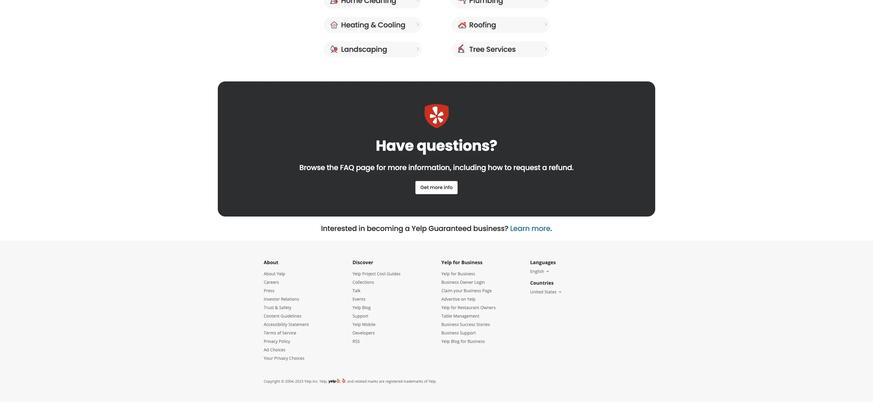 Task type: vqa. For each thing, say whether or not it's contained in the screenshot.
This related to Everett's
no



Task type: locate. For each thing, give the bounding box(es) containing it.
about yelp link
[[264, 271, 285, 277]]

yelp
[[412, 224, 427, 234], [442, 260, 452, 266], [277, 271, 285, 277], [353, 271, 361, 277], [442, 271, 450, 277], [467, 297, 476, 303], [353, 305, 361, 311], [442, 305, 450, 311], [353, 322, 361, 328], [442, 339, 450, 345], [305, 380, 312, 385]]

blog up support link
[[362, 305, 371, 311]]

owners
[[481, 305, 496, 311]]

trust
[[264, 305, 274, 311]]

24 chevron right v2 image inside landscaping link
[[414, 45, 422, 53]]

1 about from the top
[[264, 260, 279, 266]]

1 vertical spatial 24 chevron right v2 image
[[414, 45, 422, 53]]

business up yelp for business link
[[462, 260, 483, 266]]

choices down privacy policy "link"
[[270, 348, 286, 353]]

heating & cooling
[[341, 20, 406, 30]]

success
[[460, 322, 476, 328]]

countries
[[531, 280, 554, 287]]

0 vertical spatial &
[[371, 20, 376, 30]]

0 vertical spatial of
[[277, 331, 281, 336]]

trademarks
[[404, 380, 423, 385]]

1 vertical spatial about
[[264, 271, 276, 277]]

states
[[545, 290, 557, 295]]

a left refund. at the top right of page
[[543, 163, 547, 173]]

1 horizontal spatial of
[[424, 380, 428, 385]]

0 horizontal spatial of
[[277, 331, 281, 336]]

1 vertical spatial &
[[275, 305, 278, 311]]

1 vertical spatial of
[[424, 380, 428, 385]]

for
[[377, 163, 386, 173], [453, 260, 460, 266], [451, 271, 457, 277], [451, 305, 457, 311], [461, 339, 467, 345]]

choices down policy
[[289, 356, 305, 362]]

privacy policy link
[[264, 339, 290, 345]]

more right learn
[[532, 224, 551, 234]]

about for about yelp careers press investor relations trust & safety content guidelines accessibility statement terms of service privacy policy ad choices your privacy choices
[[264, 271, 276, 277]]

support inside yelp for business business owner login claim your business page advertise on yelp yelp for restaurant owners table management business success stories business support yelp blog for business
[[460, 331, 476, 336]]

claim
[[442, 288, 453, 294]]

accessibility
[[264, 322, 288, 328]]

copyright © 2004–2023 yelp inc. yelp,
[[264, 380, 328, 385]]

0 vertical spatial about
[[264, 260, 279, 266]]

business
[[462, 260, 483, 266], [458, 271, 475, 277], [442, 280, 459, 286], [464, 288, 481, 294], [442, 322, 459, 328], [442, 331, 459, 336], [468, 339, 485, 345]]

support
[[353, 314, 369, 320], [460, 331, 476, 336]]

privacy down ad choices link
[[274, 356, 288, 362]]

more down have
[[388, 163, 407, 173]]

content
[[264, 314, 280, 320]]

of up privacy policy "link"
[[277, 331, 281, 336]]

0 horizontal spatial support
[[353, 314, 369, 320]]

0 horizontal spatial more
[[388, 163, 407, 173]]

info
[[444, 184, 453, 191]]

the
[[327, 163, 338, 173]]

cooling
[[378, 20, 406, 30]]

0 vertical spatial blog
[[362, 305, 371, 311]]

tree services
[[469, 44, 516, 54]]

interested in becoming a yelp guaranteed business? learn more .
[[321, 224, 552, 234]]

24 chevron right v2 image
[[414, 21, 422, 28], [414, 45, 422, 53]]

talk link
[[353, 288, 361, 294]]

1 vertical spatial a
[[405, 224, 410, 234]]

2 24 chevron right v2 image from the top
[[414, 45, 422, 53]]

& right trust
[[275, 305, 278, 311]]

24 chevron right v2 image
[[414, 0, 422, 4], [543, 0, 550, 4], [543, 21, 550, 28], [543, 45, 550, 53]]

24 chevron right v2 image inside the heating & cooling link
[[414, 21, 422, 28]]

about for about
[[264, 260, 279, 266]]

guidelines
[[281, 314, 302, 320]]

login
[[475, 280, 485, 286]]

page
[[356, 163, 375, 173]]

service
[[283, 331, 297, 336]]

trust & safety link
[[264, 305, 291, 311]]

yelp,
[[320, 380, 328, 385]]

0 horizontal spatial choices
[[270, 348, 286, 353]]

©
[[281, 380, 284, 385]]

1 vertical spatial blog
[[451, 339, 460, 345]]

0 horizontal spatial &
[[275, 305, 278, 311]]

0 vertical spatial more
[[388, 163, 407, 173]]

statement
[[289, 322, 309, 328]]

support down yelp blog link
[[353, 314, 369, 320]]

terms
[[264, 331, 276, 336]]

1 horizontal spatial choices
[[289, 356, 305, 362]]

refund.
[[549, 163, 574, 173]]

yelp.
[[429, 380, 437, 385]]

accessibility statement link
[[264, 322, 309, 328]]

information,
[[409, 163, 452, 173]]

2004–2023
[[285, 380, 304, 385]]

about up careers link
[[264, 271, 276, 277]]

relations
[[281, 297, 299, 303]]

of inside about yelp careers press investor relations trust & safety content guidelines accessibility statement terms of service privacy policy ad choices your privacy choices
[[277, 331, 281, 336]]

yelp mobile link
[[353, 322, 376, 328]]

1 horizontal spatial more
[[430, 184, 443, 191]]

of
[[277, 331, 281, 336], [424, 380, 428, 385]]

and related marks are registered trademarks of yelp.
[[347, 380, 437, 385]]

business down table
[[442, 322, 459, 328]]

yelp for business link
[[442, 271, 475, 277]]

privacy down the terms
[[264, 339, 278, 345]]

a
[[543, 163, 547, 173], [405, 224, 410, 234]]

1 horizontal spatial blog
[[451, 339, 460, 345]]

1 vertical spatial support
[[460, 331, 476, 336]]

blog down business support link
[[451, 339, 460, 345]]

ad choices link
[[264, 348, 286, 353]]

0 vertical spatial support
[[353, 314, 369, 320]]

1 horizontal spatial &
[[371, 20, 376, 30]]

& left cooling
[[371, 20, 376, 30]]

table
[[442, 314, 452, 320]]

rss link
[[353, 339, 360, 345]]

0 horizontal spatial a
[[405, 224, 410, 234]]

2 about from the top
[[264, 271, 276, 277]]

get more info link
[[416, 181, 458, 195]]

1 24 chevron right v2 image from the top
[[414, 21, 422, 28]]

more right get
[[430, 184, 443, 191]]

for up yelp for business link
[[453, 260, 460, 266]]

owner
[[460, 280, 474, 286]]

are
[[379, 380, 385, 385]]

talk
[[353, 288, 361, 294]]

yelp for business
[[442, 260, 483, 266]]

united states button
[[531, 290, 563, 295]]

16 chevron down v2 image
[[558, 290, 563, 295]]

of left yelp.
[[424, 380, 428, 385]]

0 horizontal spatial blog
[[362, 305, 371, 311]]

press
[[264, 288, 275, 294]]

guaranteed
[[429, 224, 472, 234]]

on
[[461, 297, 466, 303]]

terms of service link
[[264, 331, 297, 336]]

1 vertical spatial more
[[430, 184, 443, 191]]

support down success
[[460, 331, 476, 336]]

0 vertical spatial 24 chevron right v2 image
[[414, 21, 422, 28]]

yelp logo image
[[329, 379, 340, 385]]

business up claim
[[442, 280, 459, 286]]

a right becoming
[[405, 224, 410, 234]]

yelp for business business owner login claim your business page advertise on yelp yelp for restaurant owners table management business success stories business support yelp blog for business
[[442, 271, 496, 345]]

2 horizontal spatial more
[[532, 224, 551, 234]]

careers link
[[264, 280, 279, 286]]

about
[[264, 260, 279, 266], [264, 271, 276, 277]]

24 chevron right v2 image inside tree services link
[[543, 45, 550, 53]]

have questions?
[[376, 136, 498, 156]]

blog
[[362, 305, 371, 311], [451, 339, 460, 345]]

learn
[[511, 224, 530, 234]]

events
[[353, 297, 366, 303]]

united
[[531, 290, 544, 295]]

collections
[[353, 280, 374, 286]]

developers
[[353, 331, 375, 336]]

1 horizontal spatial support
[[460, 331, 476, 336]]

0 vertical spatial a
[[543, 163, 547, 173]]

about inside about yelp careers press investor relations trust & safety content guidelines accessibility statement terms of service privacy policy ad choices your privacy choices
[[264, 271, 276, 277]]

yelp inside about yelp careers press investor relations trust & safety content guidelines accessibility statement terms of service privacy policy ad choices your privacy choices
[[277, 271, 285, 277]]

languages
[[531, 260, 556, 266]]

16 chevron down v2 image
[[546, 270, 551, 274]]

restaurant
[[458, 305, 480, 311]]

business down owner
[[464, 288, 481, 294]]

about up about yelp link
[[264, 260, 279, 266]]



Task type: describe. For each thing, give the bounding box(es) containing it.
support link
[[353, 314, 369, 320]]

marks
[[368, 380, 378, 385]]

events link
[[353, 297, 366, 303]]

get more info
[[421, 184, 453, 191]]

yelp blog link
[[353, 305, 371, 311]]

services
[[487, 44, 516, 54]]

24 chevron right v2 image for heating & cooling
[[414, 21, 422, 28]]

faq
[[340, 163, 354, 173]]

browse
[[300, 163, 325, 173]]

press link
[[264, 288, 275, 294]]

business owner login link
[[442, 280, 485, 286]]

your privacy choices link
[[264, 356, 305, 362]]

,
[[340, 380, 342, 385]]

claim your business page link
[[442, 288, 492, 294]]

interested
[[321, 224, 357, 234]]

yelp project cost guides collections talk events yelp blog support yelp mobile developers rss
[[353, 271, 401, 345]]

yelp blog for business link
[[442, 339, 485, 345]]

business up owner
[[458, 271, 475, 277]]

page
[[483, 288, 492, 294]]

your
[[454, 288, 463, 294]]

collections link
[[353, 280, 374, 286]]

yelp for restaurant owners link
[[442, 305, 496, 311]]

1 vertical spatial choices
[[289, 356, 305, 362]]

0 vertical spatial choices
[[270, 348, 286, 353]]

copyright
[[264, 380, 280, 385]]

& inside about yelp careers press investor relations trust & safety content guidelines accessibility statement terms of service privacy policy ad choices your privacy choices
[[275, 305, 278, 311]]

landscaping link
[[324, 41, 422, 57]]

tree
[[469, 44, 485, 54]]

1 horizontal spatial a
[[543, 163, 547, 173]]

browse the faq page for more information, including how to request a refund.
[[300, 163, 574, 173]]

24 chevron right v2 image inside roofing link
[[543, 21, 550, 28]]

2 vertical spatial more
[[532, 224, 551, 234]]

blog inside yelp project cost guides collections talk events yelp blog support yelp mobile developers rss
[[362, 305, 371, 311]]

get
[[421, 184, 429, 191]]

your
[[264, 356, 273, 362]]

heating
[[341, 20, 369, 30]]

support inside yelp project cost guides collections talk events yelp blog support yelp mobile developers rss
[[353, 314, 369, 320]]

questions?
[[417, 136, 498, 156]]

advertise
[[442, 297, 460, 303]]

yelp burst image
[[342, 379, 347, 384]]

landscaping
[[341, 44, 387, 54]]

request
[[514, 163, 541, 173]]

rss
[[353, 339, 360, 345]]

how
[[488, 163, 503, 173]]

have
[[376, 136, 414, 156]]

and
[[347, 380, 354, 385]]

related
[[355, 380, 367, 385]]

for up the "business owner login" link
[[451, 271, 457, 277]]

cost
[[377, 271, 386, 277]]

stories
[[477, 322, 490, 328]]

advertise on yelp link
[[442, 297, 476, 303]]

mobile
[[362, 322, 376, 328]]

investor relations link
[[264, 297, 299, 303]]

to
[[505, 163, 512, 173]]

content guidelines link
[[264, 314, 302, 320]]

united states
[[531, 290, 557, 295]]

heating & cooling link
[[324, 17, 422, 33]]

business success stories link
[[442, 322, 490, 328]]

english
[[531, 269, 545, 275]]

for right page
[[377, 163, 386, 173]]

becoming
[[367, 224, 404, 234]]

blog inside yelp for business business owner login claim your business page advertise on yelp yelp for restaurant owners table management business success stories business support yelp blog for business
[[451, 339, 460, 345]]

business down stories
[[468, 339, 485, 345]]

english button
[[531, 269, 551, 275]]

in
[[359, 224, 365, 234]]

for down business support link
[[461, 339, 467, 345]]

including
[[453, 163, 486, 173]]

24 chevron right v2 image for landscaping
[[414, 45, 422, 53]]

about yelp careers press investor relations trust & safety content guidelines accessibility statement terms of service privacy policy ad choices your privacy choices
[[264, 271, 309, 362]]

registered
[[386, 380, 403, 385]]

discover
[[353, 260, 374, 266]]

policy
[[279, 339, 290, 345]]

business support link
[[442, 331, 476, 336]]

roofing link
[[452, 17, 550, 33]]

safety
[[279, 305, 291, 311]]

inc.
[[313, 380, 319, 385]]

management
[[454, 314, 480, 320]]

project
[[362, 271, 376, 277]]

for down advertise
[[451, 305, 457, 311]]

developers link
[[353, 331, 375, 336]]

1 vertical spatial privacy
[[274, 356, 288, 362]]

guides
[[387, 271, 401, 277]]

0 vertical spatial privacy
[[264, 339, 278, 345]]

business up yelp blog for business link
[[442, 331, 459, 336]]

investor
[[264, 297, 280, 303]]



